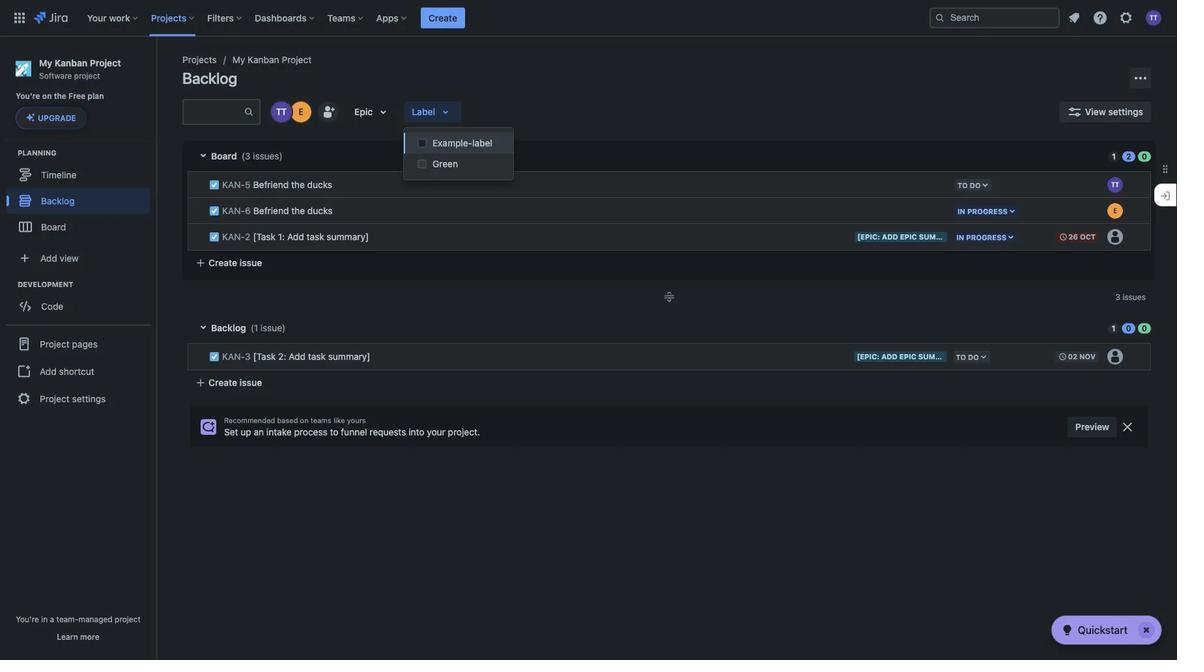 Task type: locate. For each thing, give the bounding box(es) containing it.
kan-
[[222, 179, 245, 190], [222, 206, 245, 216], [222, 232, 245, 242], [222, 351, 245, 362]]

0 vertical spatial project
[[74, 71, 100, 80]]

issue down kan-3 link
[[240, 378, 262, 388]]

0 vertical spatial create issue
[[208, 258, 262, 268]]

1 horizontal spatial my
[[232, 54, 245, 65]]

on
[[42, 92, 52, 101], [300, 417, 309, 425]]

group
[[5, 325, 151, 417]]

issues
[[253, 151, 279, 162], [1123, 292, 1146, 302]]

label button
[[404, 102, 461, 122]]

issues up in progress: 0 of 1 (issue count) element
[[1123, 292, 1146, 302]]

issue
[[240, 258, 262, 268], [261, 323, 282, 334], [240, 378, 262, 388]]

you're up upgrade button
[[16, 92, 40, 101]]

) up 2:
[[282, 323, 286, 334]]

befriend right 6
[[253, 206, 289, 216]]

code
[[41, 301, 63, 312]]

project up plan
[[90, 57, 121, 68]]

projects right "sidebar navigation" image
[[182, 54, 217, 65]]

the left free
[[54, 92, 66, 101]]

ducks up kan-6 befriend the ducks
[[307, 179, 332, 190]]

kan- up kan-6 link on the left top of page
[[222, 179, 245, 190]]

kanban
[[248, 54, 279, 65], [55, 57, 87, 68]]

3
[[245, 151, 250, 162], [1116, 292, 1121, 302], [245, 351, 251, 362]]

0 vertical spatial do
[[970, 181, 981, 189]]

1 left in progress: 2 of 3 (issue count) element
[[1112, 152, 1116, 161]]

) up kan-5 befriend the ducks on the left top of page
[[279, 151, 283, 162]]

your profile and settings image
[[1146, 10, 1162, 26]]

kan-5 befriend the ducks
[[222, 179, 332, 190]]

1 vertical spatial the
[[291, 179, 305, 190]]

you're for you're on the free plan
[[16, 92, 40, 101]]

1 [task from the top
[[253, 232, 276, 242]]

settings right view
[[1108, 107, 1143, 117]]

my kanban project software project
[[39, 57, 121, 80]]

managed
[[78, 615, 113, 624]]

create issue button
[[188, 251, 1151, 275], [188, 371, 1151, 395]]

[task for 2:
[[253, 351, 276, 362]]

1 vertical spatial board
[[41, 221, 66, 232]]

1 vertical spatial (
[[251, 323, 254, 334]]

1 for board ( 3 issues )
[[1112, 152, 1116, 161]]

add view button
[[8, 245, 149, 271]]

1 vertical spatial project
[[115, 615, 141, 624]]

befriend right '5'
[[253, 179, 289, 190]]

kanban for my kanban project
[[248, 54, 279, 65]]

2 kan- from the top
[[222, 206, 245, 216]]

to
[[330, 427, 338, 438]]

1 horizontal spatial on
[[300, 417, 309, 425]]

2 create issue image from the top
[[180, 216, 195, 232]]

kanban down dashboards
[[248, 54, 279, 65]]

task
[[307, 232, 324, 242], [308, 351, 326, 362]]

my
[[232, 54, 245, 65], [39, 57, 52, 68]]

[task left 2:
[[253, 351, 276, 362]]

issue down kan-2 link
[[240, 258, 262, 268]]

2 befriend from the top
[[253, 206, 289, 216]]

in progress: 0 of 1 (issue count) element
[[1122, 323, 1135, 334]]

nov
[[1080, 353, 1096, 361]]

process
[[294, 427, 328, 438]]

1 vertical spatial you're
[[16, 615, 39, 624]]

teams
[[327, 12, 355, 23]]

kanban inside my kanban project software project
[[55, 57, 87, 68]]

3 kan- from the top
[[222, 232, 245, 242]]

1 create issue from the top
[[208, 258, 262, 268]]

upgrade button
[[16, 108, 86, 129]]

0 for board ( 3 issues )
[[1142, 152, 1147, 161]]

create right apps popup button
[[429, 12, 457, 23]]

backlog down timeline
[[41, 195, 75, 206]]

you're in a team-managed project
[[16, 615, 141, 624]]

summary] for kan-2 [task 1: add task summary]
[[327, 232, 369, 242]]

board inside the planning group
[[41, 221, 66, 232]]

set
[[224, 427, 238, 438]]

3 up to do: 1 of 1 (issue count) element
[[1116, 292, 1121, 302]]

project down the dashboards dropdown button
[[282, 54, 312, 65]]

3 down backlog ( 1 issue ) at the left of page
[[245, 351, 251, 362]]

0 vertical spatial 2
[[1126, 152, 1131, 161]]

on up process
[[300, 417, 309, 425]]

ducks up the [task 1: add task summary] link
[[307, 206, 333, 216]]

0 vertical spatial )
[[279, 151, 283, 162]]

0 horizontal spatial kanban
[[55, 57, 87, 68]]

add left shortcut
[[40, 366, 57, 377]]

backlog menu image
[[1133, 70, 1149, 86]]

settings inside button
[[1108, 107, 1143, 117]]

create for backlog ( 1 issue )
[[208, 378, 237, 388]]

epic button
[[347, 102, 399, 122]]

task right 2:
[[308, 351, 326, 362]]

project up plan
[[74, 71, 100, 80]]

1 vertical spatial create issue
[[208, 378, 262, 388]]

1 kan- from the top
[[222, 179, 245, 190]]

2
[[1126, 152, 1131, 161], [245, 232, 250, 242]]

backlog ( 1 issue )
[[211, 323, 286, 334]]

jira image
[[34, 10, 68, 26], [34, 10, 68, 26]]

1 horizontal spatial board
[[211, 151, 237, 162]]

sidebar navigation image
[[142, 52, 171, 78]]

0 vertical spatial to
[[958, 181, 968, 189]]

1 vertical spatial task
[[308, 351, 326, 362]]

projects up "sidebar navigation" image
[[151, 12, 186, 23]]

2 create issue button from the top
[[188, 371, 1151, 395]]

1 vertical spatial backlog
[[41, 195, 75, 206]]

banner
[[0, 0, 1177, 36]]

example-label
[[433, 138, 492, 149]]

quickstart button
[[1052, 616, 1162, 645]]

(
[[242, 151, 245, 162], [251, 323, 254, 334]]

my kanban project link
[[232, 52, 312, 68]]

2 create issue from the top
[[208, 378, 262, 388]]

view settings button
[[1059, 102, 1151, 122]]

settings down add shortcut button
[[72, 393, 106, 404]]

create issue button for board ( 3 issues )
[[188, 251, 1151, 275]]

0 vertical spatial issues
[[253, 151, 279, 162]]

0 horizontal spatial settings
[[72, 393, 106, 404]]

up
[[241, 427, 251, 438]]

my for my kanban project
[[232, 54, 245, 65]]

backlog down projects link
[[182, 69, 237, 87]]

( up the "kan-3 [task 2: add task summary]"
[[251, 323, 254, 334]]

26 oct
[[1069, 233, 1096, 241]]

0 horizontal spatial 2
[[245, 232, 250, 242]]

1 befriend from the top
[[253, 179, 289, 190]]

banner containing your work
[[0, 0, 1177, 36]]

projects inside dropdown button
[[151, 12, 186, 23]]

settings inside group
[[72, 393, 106, 404]]

0 vertical spatial create
[[429, 12, 457, 23]]

Search field
[[930, 7, 1060, 28]]

search image
[[935, 13, 945, 23]]

issues up kan-5 befriend the ducks on the left top of page
[[253, 151, 279, 162]]

2 right to do: 1 of 3 (issue count) element
[[1126, 152, 1131, 161]]

0 horizontal spatial (
[[242, 151, 245, 162]]

2 vertical spatial the
[[291, 206, 305, 216]]

1 create issue button from the top
[[188, 251, 1151, 275]]

board up the add view
[[41, 221, 66, 232]]

0 vertical spatial befriend
[[253, 179, 289, 190]]

1 vertical spatial ducks
[[307, 206, 333, 216]]

your
[[87, 12, 107, 23]]

0 vertical spatial ducks
[[307, 179, 332, 190]]

recommended based on teams like yours set up an intake process to funnel requests into your project.
[[224, 417, 480, 438]]

0 vertical spatial to do
[[958, 181, 981, 189]]

1 create issue image from the top
[[180, 164, 195, 180]]

learn more
[[57, 633, 99, 642]]

2 vertical spatial create
[[208, 378, 237, 388]]

2 ducks from the top
[[307, 206, 333, 216]]

done: 0 of 1 (issue count) element
[[1138, 323, 1151, 334]]

create issue down kan-3 link
[[208, 378, 262, 388]]

planning group
[[7, 147, 156, 244]]

add right 2:
[[289, 351, 306, 362]]

2 you're from the top
[[16, 615, 39, 624]]

progress
[[967, 207, 1008, 215]]

project
[[74, 71, 100, 80], [115, 615, 141, 624]]

backlog up kan-3 link
[[211, 323, 246, 334]]

issue for issue
[[240, 378, 262, 388]]

quickstart
[[1078, 624, 1128, 637]]

eloisefrancis23 image
[[291, 102, 311, 122]]

projects
[[151, 12, 186, 23], [182, 54, 217, 65]]

backlog link
[[7, 188, 150, 214]]

task for 2:
[[308, 351, 326, 362]]

planning image
[[2, 145, 18, 160]]

1 vertical spatial befriend
[[253, 206, 289, 216]]

1
[[1112, 152, 1116, 161], [254, 323, 258, 334], [1112, 324, 1116, 333]]

kanban up software
[[55, 57, 87, 68]]

2 vertical spatial backlog
[[211, 323, 246, 334]]

project inside my kanban project software project
[[90, 57, 121, 68]]

1 horizontal spatial (
[[251, 323, 254, 334]]

1 up the "kan-3 [task 2: add task summary]"
[[254, 323, 258, 334]]

like
[[333, 417, 345, 425]]

create issue for backlog
[[208, 378, 262, 388]]

to do
[[958, 181, 981, 189], [956, 353, 979, 361]]

0 vertical spatial projects
[[151, 12, 186, 23]]

1 horizontal spatial kanban
[[248, 54, 279, 65]]

0 vertical spatial summary]
[[327, 232, 369, 242]]

0 horizontal spatial issues
[[253, 151, 279, 162]]

projects link
[[182, 52, 217, 68]]

( up kan-5 link
[[242, 151, 245, 162]]

settings image
[[1119, 10, 1134, 26]]

on up upgrade button
[[42, 92, 52, 101]]

[task left 1:
[[253, 232, 276, 242]]

0 vertical spatial (
[[242, 151, 245, 162]]

in progress: 2 of 3 (issue count) element
[[1123, 151, 1135, 162]]

1 horizontal spatial 2
[[1126, 152, 1131, 161]]

unassigned image
[[1108, 349, 1123, 365]]

view settings
[[1085, 107, 1143, 117]]

0 vertical spatial on
[[42, 92, 52, 101]]

kan- down backlog ( 1 issue ) at the left of page
[[222, 351, 245, 362]]

kan-3 link
[[222, 351, 251, 362]]

1 vertical spatial )
[[282, 323, 286, 334]]

project right managed
[[115, 615, 141, 624]]

label
[[412, 107, 435, 117]]

4 kan- from the top
[[222, 351, 245, 362]]

create issue
[[208, 258, 262, 268], [208, 378, 262, 388]]

create issue image left kan-2 link
[[180, 216, 195, 232]]

add people image
[[321, 104, 336, 120]]

1 horizontal spatial settings
[[1108, 107, 1143, 117]]

you're left in
[[16, 615, 39, 624]]

add view
[[40, 253, 79, 263]]

backlog inside the planning group
[[41, 195, 75, 206]]

1 vertical spatial to do
[[956, 353, 979, 361]]

add shortcut button
[[5, 359, 151, 385]]

kan- for 6
[[222, 206, 245, 216]]

shortcut
[[59, 366, 94, 377]]

0 vertical spatial issue
[[240, 258, 262, 268]]

kanban inside 'my kanban project' link
[[248, 54, 279, 65]]

0 horizontal spatial my
[[39, 57, 52, 68]]

project up add shortcut
[[40, 339, 70, 349]]

1 vertical spatial create issue image
[[180, 216, 195, 232]]

0 vertical spatial settings
[[1108, 107, 1143, 117]]

the up kan-6 befriend the ducks
[[291, 179, 305, 190]]

development group
[[7, 279, 156, 323]]

0 horizontal spatial on
[[42, 92, 52, 101]]

create issue image
[[180, 164, 195, 180], [180, 216, 195, 232]]

settings for project settings
[[72, 393, 106, 404]]

1 vertical spatial summary]
[[328, 351, 370, 362]]

in
[[41, 615, 48, 624]]

board
[[211, 151, 237, 162], [41, 221, 66, 232]]

create down kan-2 link
[[208, 258, 237, 268]]

ducks
[[307, 179, 332, 190], [307, 206, 333, 216]]

kan- down kan-6 link on the left top of page
[[222, 232, 245, 242]]

ducks for kan-5 befriend the ducks
[[307, 179, 332, 190]]

epic
[[354, 107, 373, 117]]

0 vertical spatial task
[[307, 232, 324, 242]]

0 vertical spatial the
[[54, 92, 66, 101]]

1 left in progress: 0 of 1 (issue count) element
[[1112, 324, 1116, 333]]

1 vertical spatial 2
[[245, 232, 250, 242]]

board up kan-5 link
[[211, 151, 237, 162]]

team-
[[56, 615, 78, 624]]

settings
[[1108, 107, 1143, 117], [72, 393, 106, 404]]

0 vertical spatial you're
[[16, 92, 40, 101]]

create inside button
[[429, 12, 457, 23]]

1 vertical spatial settings
[[72, 393, 106, 404]]

1 vertical spatial create issue button
[[188, 371, 1151, 395]]

an
[[254, 427, 264, 438]]

add left view
[[40, 253, 57, 263]]

1 ducks from the top
[[307, 179, 332, 190]]

1 vertical spatial create
[[208, 258, 237, 268]]

create issue image left kan-5 link
[[180, 164, 195, 180]]

terry turtle image
[[271, 102, 292, 122]]

project settings link
[[5, 385, 151, 413]]

1 vertical spatial projects
[[182, 54, 217, 65]]

my up software
[[39, 57, 52, 68]]

my for my kanban project software project
[[39, 57, 52, 68]]

work
[[109, 12, 130, 23]]

projects button
[[147, 7, 199, 28]]

project inside my kanban project software project
[[74, 71, 100, 80]]

1 horizontal spatial issues
[[1123, 292, 1146, 302]]

filters button
[[203, 7, 247, 28]]

funnel
[[341, 427, 367, 438]]

you're
[[16, 92, 40, 101], [16, 615, 39, 624]]

1 you're from the top
[[16, 92, 40, 101]]

2 down 6
[[245, 232, 250, 242]]

requests
[[370, 427, 406, 438]]

check image
[[1060, 623, 1075, 638]]

kan- up kan-2 link
[[222, 206, 245, 216]]

) for board ( 3 issues )
[[279, 151, 283, 162]]

create down kan-3 link
[[208, 378, 237, 388]]

0 vertical spatial board
[[211, 151, 237, 162]]

0 horizontal spatial project
[[74, 71, 100, 80]]

project.
[[448, 427, 480, 438]]

to
[[958, 181, 968, 189], [956, 353, 966, 361]]

3 up '5'
[[245, 151, 250, 162]]

0 right to do: 1 of 1 (issue count) element
[[1126, 324, 1131, 333]]

in progress
[[958, 207, 1008, 215]]

1 vertical spatial [task
[[253, 351, 276, 362]]

the up kan-2 [task 1: add task summary]
[[291, 206, 305, 216]]

0 vertical spatial create issue image
[[180, 164, 195, 180]]

2 vertical spatial issue
[[240, 378, 262, 388]]

issue up 2:
[[261, 323, 282, 334]]

0 right in progress: 0 of 1 (issue count) element
[[1142, 324, 1147, 333]]

my right projects link
[[232, 54, 245, 65]]

kan-2 [task 1: add task summary]
[[222, 232, 369, 242]]

1 vertical spatial on
[[300, 417, 309, 425]]

0 right in progress: 2 of 3 (issue count) element
[[1142, 152, 1147, 161]]

02 nov
[[1068, 353, 1096, 361]]

add
[[287, 232, 304, 242], [40, 253, 57, 263], [289, 351, 306, 362], [40, 366, 57, 377]]

2 [task from the top
[[253, 351, 276, 362]]

task right 1:
[[307, 232, 324, 242]]

0 vertical spatial create issue button
[[188, 251, 1151, 275]]

0 horizontal spatial board
[[41, 221, 66, 232]]

create issue down kan-2 link
[[208, 258, 262, 268]]

my inside my kanban project software project
[[39, 57, 52, 68]]

0 vertical spatial [task
[[253, 232, 276, 242]]

help image
[[1093, 10, 1108, 26]]

[task
[[253, 232, 276, 242], [253, 351, 276, 362]]



Task type: vqa. For each thing, say whether or not it's contained in the screenshot.
KAN-5 Befriend the ducks The
yes



Task type: describe. For each thing, give the bounding box(es) containing it.
1 vertical spatial to
[[956, 353, 966, 361]]

upgrade
[[38, 114, 76, 123]]

create issue image
[[180, 336, 195, 352]]

1 horizontal spatial project
[[115, 615, 141, 624]]

oct
[[1080, 233, 1096, 241]]

dashboards
[[255, 12, 307, 23]]

2:
[[278, 351, 286, 362]]

board for board ( 3 issues )
[[211, 151, 237, 162]]

development image
[[2, 276, 18, 292]]

1 for backlog ( 1 issue )
[[1112, 324, 1116, 333]]

task for 1:
[[307, 232, 324, 242]]

[task for 1:
[[253, 232, 276, 242]]

notifications image
[[1066, 10, 1082, 26]]

code link
[[7, 293, 150, 319]]

kan-6 link
[[222, 206, 251, 216]]

more
[[80, 633, 99, 642]]

the for kan-5 befriend the ducks
[[291, 179, 305, 190]]

kan-5 link
[[222, 179, 251, 190]]

done: 0 of 3 (issue count) element
[[1138, 151, 1151, 162]]

learn
[[57, 633, 78, 642]]

label
[[472, 138, 492, 149]]

apps
[[376, 12, 399, 23]]

free
[[68, 92, 85, 101]]

5
[[245, 179, 251, 190]]

recommendations image
[[201, 420, 216, 435]]

appswitcher icon image
[[12, 10, 27, 26]]

plan
[[88, 92, 104, 101]]

you're for you're in a team-managed project
[[16, 615, 39, 624]]

kan- for 2
[[222, 232, 245, 242]]

project settings
[[40, 393, 106, 404]]

recommended
[[224, 417, 275, 425]]

timeline
[[41, 169, 76, 180]]

add shortcut
[[40, 366, 94, 377]]

kan-3 [task 2: add task summary]
[[222, 351, 370, 362]]

create for board ( 3 issues )
[[208, 258, 237, 268]]

1 vertical spatial 3
[[1116, 292, 1121, 302]]

kan- for 5
[[222, 179, 245, 190]]

view
[[1085, 107, 1106, 117]]

development
[[18, 280, 73, 288]]

unassigned image
[[1108, 229, 1123, 245]]

project pages link
[[5, 330, 151, 359]]

primary element
[[8, 0, 930, 36]]

teams
[[311, 417, 331, 425]]

board link
[[7, 214, 150, 240]]

based
[[277, 417, 298, 425]]

kan-6 befriend the ducks
[[222, 206, 333, 216]]

group containing project pages
[[5, 325, 151, 417]]

create button
[[421, 7, 465, 28]]

issue for issues
[[240, 258, 262, 268]]

preview
[[1075, 422, 1109, 433]]

on inside recommended based on teams like yours set up an intake process to funnel requests into your project.
[[300, 417, 309, 425]]

filters
[[207, 12, 234, 23]]

dismiss quickstart image
[[1136, 620, 1157, 641]]

befriend for 6
[[253, 206, 289, 216]]

teams button
[[324, 7, 369, 28]]

view
[[60, 253, 79, 263]]

add inside dropdown button
[[40, 253, 57, 263]]

26
[[1069, 233, 1078, 241]]

intake
[[266, 427, 292, 438]]

software
[[39, 71, 72, 80]]

create issue for board
[[208, 258, 262, 268]]

to do: 1 of 1 (issue count) element
[[1108, 323, 1120, 334]]

1 vertical spatial issues
[[1123, 292, 1146, 302]]

your work
[[87, 12, 130, 23]]

add inside button
[[40, 366, 57, 377]]

kan- for 3
[[222, 351, 245, 362]]

1:
[[278, 232, 285, 242]]

befriend for 5
[[253, 179, 289, 190]]

example-
[[433, 138, 472, 149]]

[task 1: add task summary] link
[[248, 231, 374, 244]]

project pages
[[40, 339, 98, 349]]

assignee: eloisefrancis23 image
[[1108, 203, 1123, 219]]

02
[[1068, 353, 1078, 361]]

a
[[50, 615, 54, 624]]

1 vertical spatial issue
[[261, 323, 282, 334]]

0 vertical spatial 3
[[245, 151, 250, 162]]

your work button
[[83, 7, 143, 28]]

learn more button
[[57, 632, 99, 642]]

3 issues
[[1116, 292, 1146, 302]]

) for backlog ( 1 issue )
[[282, 323, 286, 334]]

0 vertical spatial backlog
[[182, 69, 237, 87]]

( for 1
[[251, 323, 254, 334]]

Search backlog text field
[[184, 100, 244, 124]]

apps button
[[372, 7, 412, 28]]

0 for backlog ( 1 issue )
[[1142, 324, 1147, 333]]

ducks for kan-6 befriend the ducks
[[307, 206, 333, 216]]

1 vertical spatial do
[[968, 353, 979, 361]]

project inside 'link'
[[40, 339, 70, 349]]

board for board
[[41, 221, 66, 232]]

2 vertical spatial 3
[[245, 351, 251, 362]]

dismiss image
[[1120, 420, 1136, 435]]

yours
[[347, 417, 366, 425]]

project down add shortcut
[[40, 393, 70, 404]]

you're on the free plan
[[16, 92, 104, 101]]

the for kan-6 befriend the ducks
[[291, 206, 305, 216]]

timeline link
[[7, 162, 150, 188]]

to do: 1 of 3 (issue count) element
[[1108, 151, 1120, 162]]

my kanban project
[[232, 54, 312, 65]]

create issue image for kan-2
[[180, 216, 195, 232]]

into
[[409, 427, 424, 438]]

add right 1:
[[287, 232, 304, 242]]

projects for projects link
[[182, 54, 217, 65]]

assignee: terry turtle image
[[1108, 177, 1123, 193]]

( for 3
[[242, 151, 245, 162]]

summary] for kan-3 [task 2: add task summary]
[[328, 351, 370, 362]]

kanban for my kanban project software project
[[55, 57, 87, 68]]

dashboards button
[[251, 7, 320, 28]]

planning
[[18, 148, 57, 157]]

create issue button for backlog ( 1 issue )
[[188, 371, 1151, 395]]

projects for projects dropdown button
[[151, 12, 186, 23]]

in
[[958, 207, 966, 215]]

green
[[433, 159, 458, 169]]

kan-2 link
[[222, 232, 250, 242]]

6
[[245, 206, 251, 216]]

create issue image for kan-5
[[180, 164, 195, 180]]

preview button
[[1068, 417, 1117, 438]]

pages
[[72, 339, 98, 349]]

board ( 3 issues )
[[211, 151, 283, 162]]

settings for view settings
[[1108, 107, 1143, 117]]



